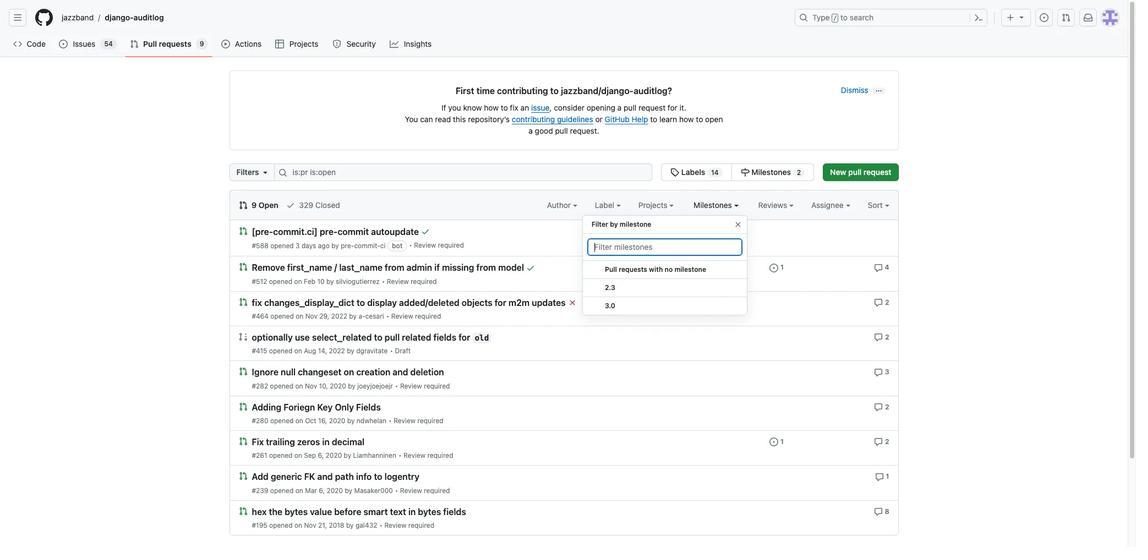 Task type: vqa. For each thing, say whether or not it's contained in the screenshot.
Reviews
yes



Task type: describe. For each thing, give the bounding box(es) containing it.
milestones 2
[[749, 167, 801, 177]]

4 2 link from the top
[[874, 436, 889, 446]]

actions link
[[217, 36, 267, 52]]

• right "cesari"
[[386, 312, 389, 320]]

text
[[390, 507, 406, 517]]

on left feb
[[294, 277, 302, 285]]

projects inside 'popup button'
[[638, 200, 669, 210]]

draft pull request element
[[239, 332, 247, 341]]

code image
[[13, 40, 22, 48]]

21,
[[318, 521, 327, 529]]

milestones for milestones 2
[[751, 167, 791, 177]]

comment image for ignore null changeset on creation and deletion
[[874, 368, 883, 377]]

• inside hex the bytes value before smart text in bytes fields #195             opened on nov 21, 2018 by gal432 • review required
[[379, 521, 383, 529]]

• review required
[[409, 241, 464, 250]]

open pull request image for remove
[[239, 263, 247, 272]]

review required link for silviogutierrez
[[387, 277, 437, 285]]

to left open
[[696, 114, 703, 124]]

329 closed link
[[286, 199, 340, 211]]

assignee button
[[811, 199, 850, 211]]

know
[[463, 103, 482, 112]]

2 vertical spatial 1
[[886, 472, 889, 481]]

new pull request
[[830, 167, 891, 177]]

filters
[[236, 167, 259, 177]]

9 for 9
[[200, 40, 204, 48]]

#280
[[252, 417, 268, 425]]

milestones for milestones
[[694, 200, 734, 210]]

changes_display_dict
[[264, 298, 354, 308]]

hex the bytes value before smart text in bytes fields #195             opened on nov 21, 2018 by gal432 • review required
[[252, 507, 466, 529]]

review required link for gal432
[[384, 521, 434, 529]]

new
[[830, 167, 846, 177]]

• down remove first_name / last_name from admin if missing from model
[[382, 277, 385, 285]]

2022 inside optionally use select_related to pull related fields for old #415             opened on aug 14, 2022 by dgravitate • draft
[[329, 347, 345, 355]]

deletion
[[410, 367, 444, 377]]

review inside the adding foriegn key only fields #280             opened on oct 16, 2020 by ndwhelan • review required
[[394, 417, 416, 425]]

auditlog?
[[634, 86, 672, 96]]

search
[[850, 13, 874, 22]]

contributing guidelines link
[[512, 114, 593, 124]]

by right "filter"
[[610, 220, 618, 228]]

opened inside the adding foriegn key only fields #280             opened on oct 16, 2020 by ndwhelan • review required
[[270, 417, 294, 425]]

by right the ago
[[331, 242, 339, 250]]

or
[[595, 114, 603, 124]]

0 vertical spatial milestone
[[620, 220, 651, 228]]

add generic fk and path info to logentry #239             opened on mar 6, 2020 by masaker000 • review required
[[252, 472, 450, 495]]

to left "search"
[[841, 13, 848, 22]]

1 for remove first_name / last_name from admin if missing from model
[[780, 263, 784, 272]]

filter by milestone
[[592, 220, 651, 228]]

in inside fix trailing zeros in decimal #261             opened on sep 6, 2020 by liamhanninen • review required
[[322, 437, 330, 447]]

1 horizontal spatial a
[[617, 103, 622, 112]]

1 vertical spatial contributing
[[512, 114, 555, 124]]

reviews button
[[758, 199, 794, 211]]

dgravitate link
[[356, 347, 388, 355]]

no
[[664, 265, 673, 274]]

on inside optionally use select_related to pull related fields for old #415             opened on aug 14, 2022 by dgravitate • draft
[[294, 347, 302, 355]]

2 bytes from the left
[[418, 507, 441, 517]]

filter
[[592, 220, 608, 228]]

milestone image
[[741, 168, 749, 177]]

2020 inside the adding foriegn key only fields #280             opened on oct 16, 2020 by ndwhelan • review required
[[329, 417, 345, 425]]

open pull request element for fix trailing zeros in decimal
[[239, 436, 247, 446]]

comment image for hex the bytes value before smart text in bytes fields
[[874, 507, 883, 516]]

sort button
[[868, 199, 889, 211]]

10,
[[319, 382, 328, 390]]

review down remove first_name / last_name from admin if missing from model link
[[387, 277, 409, 285]]

table image
[[275, 40, 284, 48]]

guidelines
[[557, 114, 593, 124]]

commit-
[[354, 242, 380, 250]]

joeyjoejoejr link
[[357, 382, 393, 390]]

2018
[[329, 521, 344, 529]]

learn
[[659, 114, 677, 124]]

opened inside fix trailing zeros in decimal #261             opened on sep 6, 2020 by liamhanninen • review required
[[269, 451, 292, 460]]

logentry
[[385, 472, 419, 482]]

6, inside fix trailing zeros in decimal #261             opened on sep 6, 2020 by liamhanninen • review required
[[318, 451, 324, 460]]

optionally
[[252, 333, 293, 342]]

masaker000
[[354, 486, 393, 495]]

check image
[[286, 201, 295, 210]]

insights link
[[385, 36, 437, 52]]

gal432 link
[[356, 521, 377, 529]]

old
[[475, 334, 489, 342]]

0 horizontal spatial request
[[638, 103, 666, 112]]

menu containing filter by milestone
[[582, 211, 747, 324]]

0 vertical spatial 2022
[[331, 312, 347, 320]]

git pull request image inside 9 open link
[[239, 201, 247, 210]]

by inside hex the bytes value before smart text in bytes fields #195             opened on nov 21, 2018 by gal432 • review required
[[346, 521, 354, 529]]

on inside the adding foriegn key only fields #280             opened on oct 16, 2020 by ndwhelan • review required
[[295, 417, 303, 425]]

fix trailing zeros in decimal #261             opened on sep 6, 2020 by liamhanninen • review required
[[252, 437, 453, 460]]

10
[[317, 277, 325, 285]]

sep
[[304, 451, 316, 460]]

fields inside hex the bytes value before smart text in bytes fields #195             opened on nov 21, 2018 by gal432 • review required
[[443, 507, 466, 517]]

4 open pull request image from the top
[[239, 472, 247, 481]]

repository's
[[468, 114, 510, 124]]

1 2 link from the top
[[874, 297, 889, 307]]

search image
[[279, 168, 288, 177]]

requests for pull requests with no milestone
[[619, 265, 647, 274]]

review required link for liamhanninen
[[403, 451, 453, 460]]

on down null
[[295, 382, 303, 390]]

issue
[[531, 103, 550, 112]]

to inside optionally use select_related to pull related fields for old #415             opened on aug 14, 2022 by dgravitate • draft
[[374, 333, 382, 342]]

code
[[27, 39, 46, 48]]

opening
[[587, 103, 615, 112]]

new pull request link
[[823, 163, 899, 181]]

a inside to learn how to open a good pull request.
[[529, 126, 533, 135]]

consider
[[554, 103, 585, 112]]

jazzband
[[62, 13, 94, 22]]

16,
[[318, 417, 327, 425]]

1 link for fix trailing zeros in decimal
[[770, 436, 784, 446]]

masaker000 link
[[354, 486, 393, 495]]

1 horizontal spatial /
[[334, 263, 337, 273]]

first
[[456, 86, 474, 96]]

silviogutierrez link
[[336, 277, 380, 285]]

by left 'a-'
[[349, 312, 357, 320]]

fields
[[356, 402, 381, 412]]

time
[[476, 86, 495, 96]]

fix changes_display_dict to display added/deleted objects for m2m updates
[[252, 298, 566, 308]]

hex the bytes value before smart text in bytes fields link
[[252, 507, 466, 517]]

/ for jazzband
[[98, 13, 100, 22]]

if
[[434, 263, 440, 273]]

comment image for 3rd 2 link from the bottom of the page
[[874, 333, 883, 342]]

issue opened image for issues
[[59, 40, 68, 48]]

triangle down image
[[261, 168, 270, 177]]

by right 10
[[326, 277, 334, 285]]

use
[[295, 333, 310, 342]]

pull for pull requests
[[143, 39, 157, 48]]

updates
[[532, 298, 566, 308]]

pull inside to learn how to open a good pull request.
[[555, 126, 568, 135]]

comment image for adding foriegn key only fields
[[874, 403, 883, 412]]

last_name
[[339, 263, 383, 273]]

#239
[[252, 486, 268, 495]]

opened inside add generic fk and path info to logentry #239             opened on mar 6, 2020 by masaker000 • review required
[[270, 486, 294, 495]]

for inside optionally use select_related to pull related fields for old #415             opened on aug 14, 2022 by dgravitate • draft
[[459, 333, 470, 342]]

1 vertical spatial request
[[864, 167, 891, 177]]

5 open pull request image from the top
[[239, 507, 247, 515]]

open pull request element for add generic fk and path info to logentry
[[239, 471, 247, 481]]

author
[[547, 200, 573, 210]]

to right help
[[650, 114, 657, 124]]

issue opened image for 1
[[770, 438, 778, 446]]

you
[[405, 114, 418, 124]]

and inside ignore null changeset on creation and deletion #282             opened on nov 10, 2020 by joeyjoejoejr • review required
[[393, 367, 408, 377]]

1 vertical spatial fix
[[252, 298, 262, 308]]

open pull request image for adding foriegn key only fields
[[239, 402, 247, 411]]

path
[[335, 472, 354, 482]]

plus image
[[1006, 13, 1015, 22]]

on inside add generic fk and path info to logentry #239             opened on mar 6, 2020 by masaker000 • review required
[[295, 486, 303, 495]]

review inside hex the bytes value before smart text in bytes fields #195             opened on nov 21, 2018 by gal432 • review required
[[384, 521, 406, 529]]

draft pull request image
[[239, 332, 247, 341]]

opened down the remove
[[269, 277, 292, 285]]

git pull request image
[[1062, 13, 1071, 22]]

request.
[[570, 126, 599, 135]]

it.
[[680, 103, 686, 112]]

auditlog
[[134, 13, 164, 22]]

9 open
[[250, 200, 278, 210]]

cesari
[[365, 312, 384, 320]]

opened inside ignore null changeset on creation and deletion #282             opened on nov 10, 2020 by joeyjoejoejr • review required
[[270, 382, 293, 390]]

review required link for a-cesari
[[391, 312, 441, 320]]

this
[[453, 114, 466, 124]]

assignee
[[811, 200, 846, 210]]

play image
[[221, 40, 230, 48]]

2020 inside add generic fk and path info to logentry #239             opened on mar 6, 2020 by masaker000 • review required
[[327, 486, 343, 495]]

filters button
[[229, 163, 275, 181]]

open pull request element for hex the bytes value before smart text in bytes fields
[[239, 506, 247, 515]]

open pull request image for [pre-
[[239, 227, 247, 236]]

by inside fix trailing zeros in decimal #261             opened on sep 6, 2020 by liamhanninen • review required
[[344, 451, 351, 460]]

opened inside hex the bytes value before smart text in bytes fields #195             opened on nov 21, 2018 by gal432 • review required
[[269, 521, 293, 529]]

smart
[[363, 507, 388, 517]]

key
[[317, 402, 333, 412]]

open pull request element for [pre-commit.ci] pre-commit autoupdate
[[239, 226, 247, 236]]

0 vertical spatial nov
[[305, 312, 318, 320]]

how inside to learn how to open a good pull request.
[[679, 114, 694, 124]]

trailing
[[266, 437, 295, 447]]

1 horizontal spatial fix
[[510, 103, 518, 112]]

fk
[[304, 472, 315, 482]]

ignore
[[252, 367, 278, 377]]

• inside add generic fk and path info to logentry #239             opened on mar 6, 2020 by masaker000 • review required
[[395, 486, 398, 495]]

adding foriegn key only fields link
[[252, 402, 381, 412]]

jazzband link
[[57, 9, 98, 26]]

pull requests with no milestone link
[[583, 261, 747, 279]]

pull right new
[[848, 167, 862, 177]]

0 horizontal spatial how
[[484, 103, 499, 112]]

joeyjoejoejr
[[357, 382, 393, 390]]

add
[[252, 472, 269, 482]]

open pull request image for ignore null changeset on creation and deletion
[[239, 367, 247, 376]]

4 link
[[874, 262, 889, 272]]



Task type: locate. For each thing, give the bounding box(es) containing it.
6, inside add generic fk and path info to logentry #239             opened on mar 6, 2020 by masaker000 • review required
[[319, 486, 325, 495]]

days
[[302, 242, 316, 250]]

review down 11 / 11 checks ok icon
[[414, 241, 436, 250]]

optionally use select_related to pull related fields for old #415             opened on aug 14, 2022 by dgravitate • draft
[[252, 333, 489, 355]]

0 horizontal spatial bytes
[[285, 507, 308, 517]]

nov inside hex the bytes value before smart text in bytes fields #195             opened on nov 21, 2018 by gal432 • review required
[[304, 521, 316, 529]]

0 vertical spatial 6,
[[318, 451, 324, 460]]

• up logentry
[[398, 451, 402, 460]]

0 vertical spatial requests
[[159, 39, 191, 48]]

• inside ignore null changeset on creation and deletion #282             opened on nov 10, 2020 by joeyjoejoejr • review required
[[395, 382, 398, 390]]

info
[[356, 472, 372, 482]]

2022 right 29,
[[331, 312, 347, 320]]

draft
[[395, 347, 411, 355]]

nov inside ignore null changeset on creation and deletion #282             opened on nov 10, 2020 by joeyjoejoejr • review required
[[305, 382, 317, 390]]

request up help
[[638, 103, 666, 112]]

0 vertical spatial fix
[[510, 103, 518, 112]]

request up sort 'popup button'
[[864, 167, 891, 177]]

requests for pull requests
[[159, 39, 191, 48]]

on left the creation
[[344, 367, 354, 377]]

11 / 11 checks ok image
[[421, 227, 430, 236]]

1 horizontal spatial from
[[476, 263, 496, 273]]

required inside add generic fk and path info to logentry #239             opened on mar 6, 2020 by masaker000 • review required
[[424, 486, 450, 495]]

3.0
[[605, 302, 615, 310]]

9 for 9 open
[[252, 200, 257, 210]]

from down 'bot'
[[385, 263, 404, 273]]

open pull request image
[[239, 367, 247, 376], [239, 402, 247, 411], [239, 437, 247, 446]]

#588
[[252, 242, 269, 250]]

pull up 2.3
[[605, 265, 617, 274]]

foriegn
[[284, 402, 315, 412]]

comment image for fourth 2 link
[[874, 438, 883, 446]]

2020 down the add generic fk and path info to logentry link
[[327, 486, 343, 495]]

0 horizontal spatial from
[[385, 263, 404, 273]]

read
[[435, 114, 451, 124]]

0 vertical spatial 3
[[296, 242, 300, 250]]

shield image
[[332, 40, 341, 48]]

milestones button
[[694, 199, 738, 211]]

2 horizontal spatial for
[[668, 103, 677, 112]]

2020 right 10,
[[330, 382, 346, 390]]

Filter milestones text field
[[587, 238, 742, 256]]

open pull request image left the remove
[[239, 263, 247, 272]]

2020 down decimal
[[326, 451, 342, 460]]

0 vertical spatial pre-
[[320, 227, 338, 237]]

0 vertical spatial fields
[[433, 333, 456, 342]]

required inside fix trailing zeros in decimal #261             opened on sep 6, 2020 by liamhanninen • review required
[[427, 451, 453, 460]]

3 open pull request element from the top
[[239, 297, 247, 306]]

2022 down select_related
[[329, 347, 345, 355]]

1 horizontal spatial pull
[[605, 265, 617, 274]]

in right the text
[[408, 507, 416, 517]]

1 vertical spatial milestones
[[694, 200, 734, 210]]

requests down the "auditlog"
[[159, 39, 191, 48]]

for left old
[[459, 333, 470, 342]]

2 horizontal spatial /
[[833, 14, 837, 22]]

ndwhelan link
[[357, 417, 386, 425]]

1 vertical spatial 1 link
[[770, 436, 784, 446]]

git pull request image left the 9 open
[[239, 201, 247, 210]]

actions
[[235, 39, 262, 48]]

opened down optionally
[[269, 347, 292, 355]]

pre-
[[320, 227, 338, 237], [341, 242, 354, 250]]

0 horizontal spatial git pull request image
[[130, 40, 139, 48]]

by inside add generic fk and path info to logentry #239             opened on mar 6, 2020 by masaker000 • review required
[[345, 486, 352, 495]]

/ left django-
[[98, 13, 100, 22]]

reviews
[[758, 200, 789, 210]]

ndwhelan
[[357, 417, 386, 425]]

nov left 10,
[[305, 382, 317, 390]]

close menu image
[[734, 220, 742, 229]]

required inside ignore null changeset on creation and deletion #282             opened on nov 10, 2020 by joeyjoejoejr • review required
[[424, 382, 450, 390]]

from
[[385, 263, 404, 273], [476, 263, 496, 273]]

review required link down the text
[[384, 521, 434, 529]]

review required link up logentry
[[403, 451, 453, 460]]

m2m
[[509, 298, 530, 308]]

,
[[550, 103, 552, 112]]

on
[[294, 277, 302, 285], [296, 312, 303, 320], [294, 347, 302, 355], [344, 367, 354, 377], [295, 382, 303, 390], [295, 417, 303, 425], [294, 451, 302, 460], [295, 486, 303, 495], [294, 521, 302, 529]]

4
[[885, 263, 889, 272]]

0 horizontal spatial 3
[[296, 242, 300, 250]]

by right 2018 at the bottom left of page
[[346, 521, 354, 529]]

open pull request element left the remove
[[239, 262, 247, 272]]

on left 21,
[[294, 521, 302, 529]]

open pull request element left hex
[[239, 506, 247, 515]]

the
[[269, 507, 282, 517]]

pull requests with no milestone
[[605, 265, 706, 274]]

0 horizontal spatial issue opened image
[[59, 40, 68, 48]]

1 vertical spatial and
[[317, 472, 333, 482]]

0 vertical spatial in
[[322, 437, 330, 447]]

1 vertical spatial requests
[[619, 265, 647, 274]]

0 vertical spatial request
[[638, 103, 666, 112]]

329
[[299, 200, 313, 210]]

for left it.
[[668, 103, 677, 112]]

2 inside the milestones 2
[[797, 168, 801, 177]]

first time contributing to jazzband/django-auditlog?
[[456, 86, 672, 96]]

1 horizontal spatial bytes
[[418, 507, 441, 517]]

open pull request element left ignore
[[239, 367, 247, 376]]

1 vertical spatial 9
[[252, 200, 257, 210]]

by inside the adding foriegn key only fields #280             opened on oct 16, 2020 by ndwhelan • review required
[[347, 417, 355, 425]]

1 vertical spatial a
[[529, 126, 533, 135]]

open pull request image for fix
[[239, 298, 247, 306]]

bytes right the
[[285, 507, 308, 517]]

• right joeyjoejoejr
[[395, 382, 398, 390]]

and inside add generic fk and path info to logentry #239             opened on mar 6, 2020 by masaker000 • review required
[[317, 472, 333, 482]]

milestones inside popup button
[[694, 200, 734, 210]]

3 open pull request image from the top
[[239, 437, 247, 446]]

milestones inside issue element
[[751, 167, 791, 177]]

fix changes_display_dict to display added/deleted objects for m2m updates link
[[252, 298, 566, 308]]

6, right "mar"
[[319, 486, 325, 495]]

4 open pull request element from the top
[[239, 367, 247, 376]]

8 open pull request element from the top
[[239, 506, 247, 515]]

1 link for remove first_name / last_name from admin if missing from model
[[770, 262, 784, 272]]

mar
[[305, 486, 317, 495]]

milestones
[[751, 167, 791, 177], [694, 200, 734, 210]]

review down the text
[[384, 521, 406, 529]]

notifications image
[[1084, 13, 1093, 22]]

opened down generic
[[270, 486, 294, 495]]

a down 'you can read this repository's contributing guidelines or github help'
[[529, 126, 533, 135]]

1 horizontal spatial projects
[[638, 200, 669, 210]]

0 vertical spatial pull
[[143, 39, 157, 48]]

2.3 link
[[583, 279, 747, 297]]

by inside optionally use select_related to pull related fields for old #415             opened on aug 14, 2022 by dgravitate • draft
[[347, 347, 354, 355]]

1 horizontal spatial and
[[393, 367, 408, 377]]

comment image inside 4 link
[[874, 263, 883, 272]]

0 horizontal spatial /
[[98, 13, 100, 22]]

1 vertical spatial issue opened image
[[59, 40, 68, 48]]

django-
[[105, 13, 134, 22]]

how
[[484, 103, 499, 112], [679, 114, 694, 124]]

1 horizontal spatial requests
[[619, 265, 647, 274]]

on left "mar"
[[295, 486, 303, 495]]

review up logentry
[[403, 451, 425, 460]]

1 vertical spatial pull
[[605, 265, 617, 274]]

command palette image
[[974, 13, 983, 22]]

projects button
[[638, 199, 674, 211]]

fields
[[433, 333, 456, 342], [443, 507, 466, 517]]

Issues search field
[[274, 163, 652, 181]]

review inside add generic fk and path info to logentry #239             opened on mar 6, 2020 by masaker000 • review required
[[400, 486, 422, 495]]

• right 'bot'
[[409, 241, 412, 250]]

open pull request element
[[239, 226, 247, 236], [239, 262, 247, 272], [239, 297, 247, 306], [239, 367, 247, 376], [239, 402, 247, 411], [239, 436, 247, 446], [239, 471, 247, 481], [239, 506, 247, 515]]

/ right "type"
[[833, 14, 837, 22]]

0 horizontal spatial a
[[529, 126, 533, 135]]

to up repository's at the top left of page
[[501, 103, 508, 112]]

on down changes_display_dict
[[296, 312, 303, 320]]

6 open pull request element from the top
[[239, 436, 247, 446]]

0 horizontal spatial pull
[[143, 39, 157, 48]]

required inside hex the bytes value before smart text in bytes fields #195             opened on nov 21, 2018 by gal432 • review required
[[408, 521, 434, 529]]

before
[[334, 507, 361, 517]]

code link
[[9, 36, 50, 52]]

1 horizontal spatial milestone
[[674, 265, 706, 274]]

open pull request image
[[239, 227, 247, 236], [239, 263, 247, 272], [239, 298, 247, 306], [239, 472, 247, 481], [239, 507, 247, 515]]

1 horizontal spatial in
[[408, 507, 416, 517]]

for left "m2m"
[[495, 298, 506, 308]]

2020 inside ignore null changeset on creation and deletion #282             opened on nov 10, 2020 by joeyjoejoejr • review required
[[330, 382, 346, 390]]

to inside add generic fk and path info to logentry #239             opened on mar 6, 2020 by masaker000 • review required
[[374, 472, 382, 482]]

open pull request element up draft pull request "element"
[[239, 297, 247, 306]]

29,
[[319, 312, 329, 320]]

review required link down admin
[[387, 277, 437, 285]]

1 vertical spatial open pull request image
[[239, 402, 247, 411]]

9 open link
[[239, 199, 278, 211]]

2 2 link from the top
[[874, 332, 889, 342]]

0 horizontal spatial pre-
[[320, 227, 338, 237]]

2 vertical spatial 1 link
[[875, 471, 889, 481]]

required inside the adding foriegn key only fields #280             opened on oct 16, 2020 by ndwhelan • review required
[[417, 417, 443, 425]]

pull up "github help" link
[[624, 103, 636, 112]]

0 vertical spatial open pull request image
[[239, 367, 247, 376]]

9 left open
[[252, 200, 257, 210]]

• down logentry
[[395, 486, 398, 495]]

0 vertical spatial issue opened image
[[1040, 13, 1049, 22]]

open pull request image left hex
[[239, 507, 247, 515]]

graph image
[[390, 40, 399, 48]]

1 vertical spatial git pull request image
[[239, 201, 247, 210]]

1 open pull request image from the top
[[239, 367, 247, 376]]

2020 inside fix trailing zeros in decimal #261             opened on sep 6, 2020 by liamhanninen • review required
[[326, 451, 342, 460]]

type
[[812, 13, 830, 22]]

open pull request image left ignore
[[239, 367, 247, 376]]

1 / 6 checks ok image
[[568, 298, 577, 307]]

list containing jazzband
[[57, 9, 788, 26]]

comment image inside the 8 link
[[874, 507, 883, 516]]

0 vertical spatial comment image
[[874, 368, 883, 377]]

• inside the adding foriegn key only fields #280             opened on oct 16, 2020 by ndwhelan • review required
[[389, 417, 392, 425]]

opened down null
[[270, 382, 293, 390]]

comment image
[[874, 263, 883, 272], [874, 298, 883, 307], [874, 333, 883, 342], [874, 438, 883, 446], [875, 473, 884, 481]]

comment image for the bottommost 1 link
[[875, 473, 884, 481]]

open pull request image left fix
[[239, 437, 247, 446]]

1 horizontal spatial request
[[864, 167, 891, 177]]

issue opened image inside 1 link
[[770, 438, 778, 446]]

by inside ignore null changeset on creation and deletion #282             opened on nov 10, 2020 by joeyjoejoejr • review required
[[348, 382, 355, 390]]

help
[[632, 114, 648, 124]]

review required link right ndwhelan link
[[394, 417, 443, 425]]

1 vertical spatial 2022
[[329, 347, 345, 355]]

objects
[[462, 298, 492, 308]]

homepage image
[[35, 9, 53, 26]]

1
[[780, 263, 784, 272], [780, 438, 784, 446], [886, 472, 889, 481]]

open pull request element for ignore null changeset on creation and deletion
[[239, 367, 247, 376]]

review required link for pre-commit-ci
[[414, 241, 464, 250]]

1 open pull request element from the top
[[239, 226, 247, 236]]

open pull request element for fix changes_display_dict to display added/deleted objects for m2m updates
[[239, 297, 247, 306]]

milestones right milestone image
[[751, 167, 791, 177]]

open pull request image for fix trailing zeros in decimal
[[239, 437, 247, 446]]

0 horizontal spatial milestones
[[694, 200, 734, 210]]

generic
[[271, 472, 302, 482]]

• right ndwhelan link
[[389, 417, 392, 425]]

7 open pull request element from the top
[[239, 471, 247, 481]]

milestone inside "pull requests with no milestone" link
[[674, 265, 706, 274]]

2 from from the left
[[476, 263, 496, 273]]

1 horizontal spatial pre-
[[341, 242, 354, 250]]

1 vertical spatial 3
[[885, 368, 889, 376]]

5 open pull request element from the top
[[239, 402, 247, 411]]

2 open pull request element from the top
[[239, 262, 247, 272]]

0 horizontal spatial 9
[[200, 40, 204, 48]]

1 vertical spatial fields
[[443, 507, 466, 517]]

milestone
[[620, 220, 651, 228], [674, 265, 706, 274]]

milestones up "close menu" icon
[[694, 200, 734, 210]]

review inside fix trailing zeros in decimal #261             opened on sep 6, 2020 by liamhanninen • review required
[[403, 451, 425, 460]]

review down fix changes_display_dict to display added/deleted objects for m2m updates in the bottom left of the page
[[391, 312, 413, 320]]

1 vertical spatial comment image
[[874, 403, 883, 412]]

projects right the table icon
[[289, 39, 318, 48]]

0 horizontal spatial for
[[459, 333, 470, 342]]

comment image
[[874, 368, 883, 377], [874, 403, 883, 412], [874, 507, 883, 516]]

0 vertical spatial a
[[617, 103, 622, 112]]

github help link
[[605, 114, 648, 124]]

open
[[259, 200, 278, 210]]

issue opened image
[[770, 263, 778, 272]]

labels 14
[[679, 167, 719, 177]]

1 from from the left
[[385, 263, 404, 273]]

2 vertical spatial issue opened image
[[770, 438, 778, 446]]

0 vertical spatial 1 link
[[770, 262, 784, 272]]

fix
[[252, 437, 264, 447]]

comment image inside 2 link
[[874, 403, 883, 412]]

open pull request element for adding foriegn key only fields
[[239, 402, 247, 411]]

1 horizontal spatial how
[[679, 114, 694, 124]]

#261
[[252, 451, 267, 460]]

1 vertical spatial projects
[[638, 200, 669, 210]]

comment image for first 2 link
[[874, 298, 883, 307]]

author button
[[547, 199, 577, 211]]

opened down commit.ci]
[[270, 242, 294, 250]]

to up ,
[[550, 86, 559, 96]]

1 vertical spatial milestone
[[674, 265, 706, 274]]

open pull request element for remove first_name / last_name from admin if missing from model
[[239, 262, 247, 272]]

1 horizontal spatial milestones
[[751, 167, 791, 177]]

0 horizontal spatial milestone
[[620, 220, 651, 228]]

a
[[617, 103, 622, 112], [529, 126, 533, 135]]

if you know how to fix an issue ,           consider opening a pull request for it.
[[441, 103, 686, 112]]

0 vertical spatial projects
[[289, 39, 318, 48]]

adding foriegn key only fields #280             opened on oct 16, 2020 by ndwhelan • review required
[[252, 402, 443, 425]]

pull inside optionally use select_related to pull related fields for old #415             opened on aug 14, 2022 by dgravitate • draft
[[385, 333, 400, 342]]

hex
[[252, 507, 267, 517]]

9 inside 9 open link
[[252, 200, 257, 210]]

only
[[335, 402, 354, 412]]

review required link for masaker000
[[400, 486, 450, 495]]

review required link for ndwhelan
[[394, 417, 443, 425]]

to up 'a-'
[[357, 298, 365, 308]]

0 vertical spatial milestones
[[751, 167, 791, 177]]

opened inside optionally use select_related to pull related fields for old #415             opened on aug 14, 2022 by dgravitate • draft
[[269, 347, 292, 355]]

pull up the draft link
[[385, 333, 400, 342]]

1 horizontal spatial issue opened image
[[770, 438, 778, 446]]

on left oct at the bottom
[[295, 417, 303, 425]]

3 open pull request image from the top
[[239, 298, 247, 306]]

fields inside optionally use select_related to pull related fields for old #415             opened on aug 14, 2022 by dgravitate • draft
[[433, 333, 456, 342]]

0 horizontal spatial in
[[322, 437, 330, 447]]

fix left an
[[510, 103, 518, 112]]

1 horizontal spatial git pull request image
[[239, 201, 247, 210]]

• inside fix trailing zeros in decimal #261             opened on sep 6, 2020 by liamhanninen • review required
[[398, 451, 402, 460]]

security
[[346, 39, 376, 48]]

2 horizontal spatial issue opened image
[[1040, 13, 1049, 22]]

menu
[[582, 211, 747, 324]]

0 horizontal spatial requests
[[159, 39, 191, 48]]

Search all issues text field
[[274, 163, 652, 181]]

1 bytes from the left
[[285, 507, 308, 517]]

list
[[57, 9, 788, 26]]

projects up filter by milestone
[[638, 200, 669, 210]]

open pull request element left adding
[[239, 402, 247, 411]]

how down it.
[[679, 114, 694, 124]]

with
[[649, 265, 663, 274]]

ignore null changeset on creation and deletion link
[[252, 367, 444, 377]]

1 vertical spatial pre-
[[341, 242, 354, 250]]

...
[[876, 85, 882, 93]]

and
[[393, 367, 408, 377], [317, 472, 333, 482]]

1 horizontal spatial for
[[495, 298, 506, 308]]

open pull request image left adding
[[239, 402, 247, 411]]

pull
[[143, 39, 157, 48], [605, 265, 617, 274]]

pull for pull requests with no milestone
[[605, 265, 617, 274]]

2 vertical spatial open pull request image
[[239, 437, 247, 446]]

1 horizontal spatial 3
[[885, 368, 889, 376]]

2.3
[[605, 283, 615, 292]]

opened right #464
[[270, 312, 294, 320]]

on left sep
[[294, 451, 302, 460]]

• left draft
[[390, 347, 393, 355]]

on inside fix trailing zeros in decimal #261             opened on sep 6, 2020 by liamhanninen • review required
[[294, 451, 302, 460]]

type / to search
[[812, 13, 874, 22]]

dgravitate
[[356, 347, 388, 355]]

issue opened image
[[1040, 13, 1049, 22], [59, 40, 68, 48], [770, 438, 778, 446]]

3 2 link from the top
[[874, 402, 889, 412]]

gal432
[[356, 521, 377, 529]]

1 vertical spatial how
[[679, 114, 694, 124]]

/ inside type / to search
[[833, 14, 837, 22]]

1 horizontal spatial 9
[[252, 200, 257, 210]]

2 vertical spatial nov
[[304, 521, 316, 529]]

nov left 29,
[[305, 312, 318, 320]]

contributing
[[497, 86, 548, 96], [512, 114, 555, 124]]

1 vertical spatial 1
[[780, 438, 784, 446]]

/ inside jazzband / django-auditlog
[[98, 13, 100, 22]]

8 / 8 checks ok image
[[526, 263, 535, 272]]

pull down contributing guidelines 'link'
[[555, 126, 568, 135]]

0 vertical spatial contributing
[[497, 86, 548, 96]]

git pull request image right 54
[[130, 40, 139, 48]]

on inside hex the bytes value before smart text in bytes fields #195             opened on nov 21, 2018 by gal432 • review required
[[294, 521, 302, 529]]

tag image
[[671, 168, 679, 177]]

0 vertical spatial and
[[393, 367, 408, 377]]

review inside ignore null changeset on creation and deletion #282             opened on nov 10, 2020 by joeyjoejoejr • review required
[[400, 382, 422, 390]]

by down 'only'
[[347, 417, 355, 425]]

3 link
[[874, 367, 889, 377]]

/
[[98, 13, 100, 22], [833, 14, 837, 22], [334, 263, 337, 273]]

1 vertical spatial in
[[408, 507, 416, 517]]

review required link down logentry
[[400, 486, 450, 495]]

open pull request image up draft pull request "element"
[[239, 298, 247, 306]]

0 horizontal spatial and
[[317, 472, 333, 482]]

issues
[[73, 39, 95, 48]]

git pull request image
[[130, 40, 139, 48], [239, 201, 247, 210]]

pre-commit-ci link
[[341, 242, 386, 250]]

0 vertical spatial 1
[[780, 263, 784, 272]]

9 left play icon
[[200, 40, 204, 48]]

2 open pull request image from the top
[[239, 402, 247, 411]]

on left aug
[[294, 347, 302, 355]]

related
[[402, 333, 431, 342]]

0 vertical spatial 9
[[200, 40, 204, 48]]

review down logentry
[[400, 486, 422, 495]]

2 open pull request image from the top
[[239, 263, 247, 272]]

2 vertical spatial comment image
[[874, 507, 883, 516]]

issue element
[[661, 163, 814, 181]]

milestone down projects 'popup button' on the right
[[620, 220, 651, 228]]

None search field
[[229, 163, 814, 181]]

in inside hex the bytes value before smart text in bytes fields #195             opened on nov 21, 2018 by gal432 • review required
[[408, 507, 416, 517]]

1 vertical spatial 6,
[[319, 486, 325, 495]]

1 vertical spatial nov
[[305, 382, 317, 390]]

1 for fix trailing zeros in decimal
[[780, 438, 784, 446]]

triangle down image
[[1017, 13, 1026, 21]]

comment image inside the 3 link
[[874, 368, 883, 377]]

requests left with
[[619, 265, 647, 274]]

0 vertical spatial for
[[668, 103, 677, 112]]

jazzband / django-auditlog
[[62, 13, 164, 22]]

comment image for 4 link
[[874, 263, 883, 272]]

1 vertical spatial for
[[495, 298, 506, 308]]

nov left 21,
[[304, 521, 316, 529]]

open pull request image left 'add'
[[239, 472, 247, 481]]

0 horizontal spatial fix
[[252, 298, 262, 308]]

to up dgravitate link
[[374, 333, 382, 342]]

0 vertical spatial git pull request image
[[130, 40, 139, 48]]

2020 right 16,
[[329, 417, 345, 425]]

ci
[[380, 242, 386, 250]]

• inside optionally use select_related to pull related fields for old #415             opened on aug 14, 2022 by dgravitate • draft
[[390, 347, 393, 355]]

2 vertical spatial for
[[459, 333, 470, 342]]

requests
[[159, 39, 191, 48], [619, 265, 647, 274]]

opened down the
[[269, 521, 293, 529]]

review down deletion at the left
[[400, 382, 422, 390]]

if
[[441, 103, 446, 112]]

review required link for joeyjoejoejr
[[400, 382, 450, 390]]

/ for type
[[833, 14, 837, 22]]

jazzband/django-
[[561, 86, 634, 96]]

open pull request element left [pre-
[[239, 226, 247, 236]]

changeset
[[298, 367, 342, 377]]

none search field containing filters
[[229, 163, 814, 181]]

review required link down 11 / 11 checks ok icon
[[414, 241, 464, 250]]

2020
[[330, 382, 346, 390], [329, 417, 345, 425], [326, 451, 342, 460], [327, 486, 343, 495]]

draft link
[[395, 347, 411, 355]]

1 open pull request image from the top
[[239, 227, 247, 236]]

#588             opened 3 days ago by pre-commit-ci
[[252, 242, 386, 250]]

by down path
[[345, 486, 352, 495]]

by down ignore null changeset on creation and deletion link
[[348, 382, 355, 390]]



